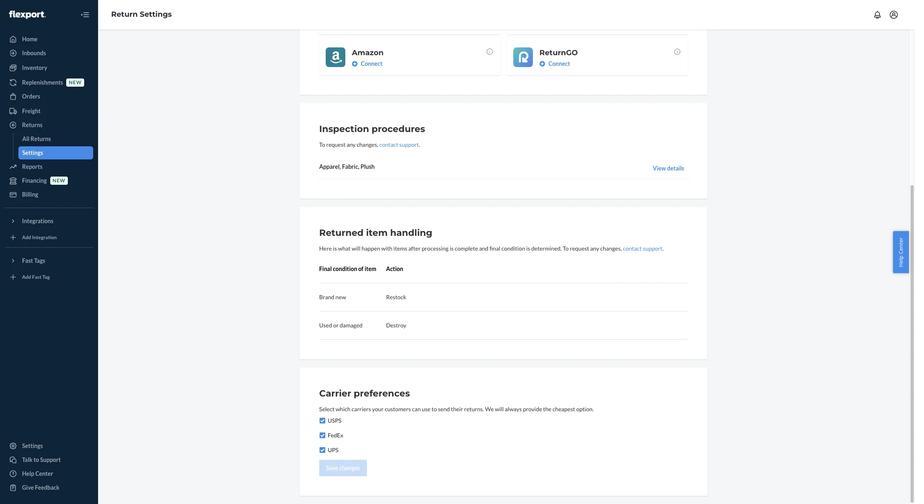 Task type: locate. For each thing, give the bounding box(es) containing it.
2 vertical spatial new
[[336, 294, 346, 300]]

can
[[412, 406, 421, 412]]

new down reports "link"
[[53, 178, 65, 184]]

to
[[319, 141, 325, 148], [563, 245, 569, 252]]

add for add fast tag
[[22, 274, 31, 280]]

all returns
[[22, 135, 51, 142]]

settings up talk
[[22, 442, 43, 449]]

to inside button
[[34, 456, 39, 463]]

0 horizontal spatial contact support link
[[379, 141, 419, 148]]

any
[[347, 141, 356, 148], [590, 245, 599, 252]]

1 add from the top
[[22, 234, 31, 241]]

request right determined.
[[570, 245, 589, 252]]

is
[[333, 245, 337, 252], [450, 245, 454, 252], [526, 245, 530, 252]]

returns right "all"
[[31, 135, 51, 142]]

connect
[[361, 60, 383, 67], [549, 60, 570, 67]]

check square image
[[319, 417, 326, 424], [319, 447, 326, 453]]

your
[[372, 406, 384, 412]]

1 horizontal spatial help
[[898, 255, 905, 267]]

add left "integration"
[[22, 234, 31, 241]]

to right talk
[[34, 456, 39, 463]]

0 horizontal spatial .
[[419, 141, 420, 148]]

integrations
[[22, 217, 53, 224]]

1 horizontal spatial help center
[[898, 237, 905, 267]]

add integration link
[[5, 231, 93, 244]]

1 vertical spatial item
[[365, 265, 376, 272]]

will right we
[[495, 406, 504, 412]]

0 horizontal spatial changes,
[[357, 141, 378, 148]]

home link
[[5, 33, 93, 46]]

1 vertical spatial center
[[35, 470, 53, 477]]

view
[[653, 165, 666, 172]]

1 vertical spatial any
[[590, 245, 599, 252]]

0 horizontal spatial to
[[34, 456, 39, 463]]

1 vertical spatial fast
[[32, 274, 41, 280]]

1 horizontal spatial is
[[450, 245, 454, 252]]

fast
[[22, 257, 33, 264], [32, 274, 41, 280]]

1 vertical spatial add
[[22, 274, 31, 280]]

connect inside button
[[361, 60, 383, 67]]

check square image
[[319, 432, 326, 439]]

1 vertical spatial help center
[[22, 470, 53, 477]]

1 vertical spatial check square image
[[319, 447, 326, 453]]

1 horizontal spatial center
[[898, 237, 905, 254]]

help center inside button
[[898, 237, 905, 267]]

0 vertical spatial center
[[898, 237, 905, 254]]

1 horizontal spatial will
[[495, 406, 504, 412]]

damaged
[[340, 322, 363, 329]]

0 horizontal spatial condition
[[333, 265, 357, 272]]

settings link down all returns link
[[18, 146, 93, 159]]

integrations button
[[5, 215, 93, 228]]

2 horizontal spatial is
[[526, 245, 530, 252]]

0 horizontal spatial will
[[352, 245, 361, 252]]

tags
[[34, 257, 45, 264]]

settings right return
[[140, 10, 172, 19]]

talk to support button
[[5, 453, 93, 466]]

1 vertical spatial contact
[[623, 245, 642, 252]]

0 horizontal spatial any
[[347, 141, 356, 148]]

1 horizontal spatial contact
[[623, 245, 642, 252]]

open notifications image
[[873, 10, 883, 20]]

plus circle image down amazon
[[352, 61, 358, 67]]

plus circle image inside 'connect' link
[[540, 61, 545, 67]]

1 horizontal spatial connect
[[549, 60, 570, 67]]

connect down amazon
[[361, 60, 383, 67]]

1 horizontal spatial changes,
[[600, 245, 622, 252]]

help center button
[[893, 231, 909, 273]]

returned
[[319, 227, 364, 238]]

2 add from the top
[[22, 274, 31, 280]]

happen
[[362, 245, 380, 252]]

fabric,
[[342, 163, 360, 170]]

fast left tag
[[32, 274, 41, 280]]

will
[[352, 245, 361, 252], [495, 406, 504, 412]]

connect down "returngo"
[[549, 60, 570, 67]]

support
[[399, 141, 419, 148], [643, 245, 663, 252]]

is left complete
[[450, 245, 454, 252]]

connect button
[[352, 60, 383, 68]]

request down the inspection
[[326, 141, 346, 148]]

1 horizontal spatial to
[[563, 245, 569, 252]]

0 vertical spatial add
[[22, 234, 31, 241]]

0 vertical spatial changes,
[[357, 141, 378, 148]]

0 vertical spatial to
[[432, 406, 437, 412]]

0 horizontal spatial help
[[22, 470, 34, 477]]

0 horizontal spatial request
[[326, 141, 346, 148]]

with
[[381, 245, 393, 252]]

1 horizontal spatial plus circle image
[[540, 61, 545, 67]]

condition
[[502, 245, 525, 252], [333, 265, 357, 272]]

open account menu image
[[889, 10, 899, 20]]

1 horizontal spatial condition
[[502, 245, 525, 252]]

add down fast tags
[[22, 274, 31, 280]]

item
[[366, 227, 388, 238], [365, 265, 376, 272]]

apparel, fabric, plush
[[319, 163, 375, 170]]

check square image down check square icon
[[319, 447, 326, 453]]

check square image down select
[[319, 417, 326, 424]]

1 horizontal spatial .
[[663, 245, 664, 252]]

condition left of
[[333, 265, 357, 272]]

here is what will happen with items after processing is complete and final condition is determined. to request any changes, contact support .
[[319, 245, 664, 252]]

view details
[[653, 165, 684, 172]]

final
[[319, 265, 332, 272]]

0 vertical spatial item
[[366, 227, 388, 238]]

0 vertical spatial to
[[319, 141, 325, 148]]

add fast tag
[[22, 274, 50, 280]]

returns down freight
[[22, 121, 42, 128]]

is left determined.
[[526, 245, 530, 252]]

option.
[[576, 406, 594, 412]]

1 horizontal spatial any
[[590, 245, 599, 252]]

plus circle image inside connect button
[[352, 61, 358, 67]]

inventory
[[22, 64, 47, 71]]

new for financing
[[53, 178, 65, 184]]

1 connect from the left
[[361, 60, 383, 67]]

plus circle image for connect button
[[352, 61, 358, 67]]

plus circle image for 'connect' link
[[540, 61, 545, 67]]

0 vertical spatial check square image
[[319, 417, 326, 424]]

0 vertical spatial will
[[352, 245, 361, 252]]

1 horizontal spatial contact support link
[[623, 245, 663, 252]]

inspection procedures
[[319, 123, 425, 134]]

0 horizontal spatial new
[[53, 178, 65, 184]]

1 vertical spatial new
[[53, 178, 65, 184]]

changes,
[[357, 141, 378, 148], [600, 245, 622, 252]]

0 vertical spatial condition
[[502, 245, 525, 252]]

item right of
[[365, 265, 376, 272]]

1 vertical spatial to
[[34, 456, 39, 463]]

2 check square image from the top
[[319, 447, 326, 453]]

0 horizontal spatial help center
[[22, 470, 53, 477]]

returns
[[22, 121, 42, 128], [31, 135, 51, 142]]

fast tags
[[22, 257, 45, 264]]

0 horizontal spatial support
[[399, 141, 419, 148]]

0 vertical spatial new
[[69, 79, 82, 86]]

the
[[543, 406, 552, 412]]

complete
[[455, 245, 478, 252]]

save changes
[[326, 464, 360, 471]]

2 connect from the left
[[549, 60, 570, 67]]

1 vertical spatial changes,
[[600, 245, 622, 252]]

0 horizontal spatial to
[[319, 141, 325, 148]]

to up "apparel,"
[[319, 141, 325, 148]]

billing
[[22, 191, 38, 198]]

1 horizontal spatial new
[[69, 79, 82, 86]]

0 vertical spatial contact support link
[[379, 141, 419, 148]]

2 vertical spatial settings
[[22, 442, 43, 449]]

will right what in the left of the page
[[352, 245, 361, 252]]

to
[[432, 406, 437, 412], [34, 456, 39, 463]]

plus circle image down "returngo"
[[540, 61, 545, 67]]

1 vertical spatial settings link
[[5, 439, 93, 453]]

new up "orders" link
[[69, 79, 82, 86]]

add
[[22, 234, 31, 241], [22, 274, 31, 280]]

settings
[[140, 10, 172, 19], [22, 149, 43, 156], [22, 442, 43, 449]]

always
[[505, 406, 522, 412]]

to right "use"
[[432, 406, 437, 412]]

which
[[336, 406, 351, 412]]

returns inside returns link
[[22, 121, 42, 128]]

0 vertical spatial help
[[898, 255, 905, 267]]

0 horizontal spatial center
[[35, 470, 53, 477]]

give
[[22, 484, 34, 491]]

0 vertical spatial help center
[[898, 237, 905, 267]]

replenishments
[[22, 79, 63, 86]]

0 vertical spatial contact
[[379, 141, 398, 148]]

1 vertical spatial .
[[663, 245, 664, 252]]

2 horizontal spatial new
[[336, 294, 346, 300]]

1 horizontal spatial request
[[570, 245, 589, 252]]

new right 'brand'
[[336, 294, 346, 300]]

and
[[479, 245, 489, 252]]

final
[[490, 245, 501, 252]]

1 plus circle image from the left
[[352, 61, 358, 67]]

feedback
[[35, 484, 59, 491]]

integration
[[32, 234, 57, 241]]

1 vertical spatial returns
[[31, 135, 51, 142]]

0 vertical spatial returns
[[22, 121, 42, 128]]

used or damaged
[[319, 322, 363, 329]]

plus circle image
[[352, 61, 358, 67], [540, 61, 545, 67]]

center
[[898, 237, 905, 254], [35, 470, 53, 477]]

carriers
[[352, 406, 371, 412]]

1 vertical spatial settings
[[22, 149, 43, 156]]

0 vertical spatial request
[[326, 141, 346, 148]]

contact support link
[[379, 141, 419, 148], [623, 245, 663, 252]]

0 horizontal spatial plus circle image
[[352, 61, 358, 67]]

all returns link
[[18, 132, 93, 146]]

procedures
[[372, 123, 425, 134]]

add integration
[[22, 234, 57, 241]]

to right determined.
[[563, 245, 569, 252]]

settings link
[[18, 146, 93, 159], [5, 439, 93, 453]]

0 horizontal spatial is
[[333, 245, 337, 252]]

1 vertical spatial request
[[570, 245, 589, 252]]

fast left tags
[[22, 257, 33, 264]]

1 vertical spatial support
[[643, 245, 663, 252]]

condition right the final
[[502, 245, 525, 252]]

settings up reports
[[22, 149, 43, 156]]

0 vertical spatial fast
[[22, 257, 33, 264]]

1 vertical spatial condition
[[333, 265, 357, 272]]

0 horizontal spatial connect
[[361, 60, 383, 67]]

0 vertical spatial settings
[[140, 10, 172, 19]]

home
[[22, 36, 38, 43]]

1 vertical spatial contact support link
[[623, 245, 663, 252]]

we
[[485, 406, 494, 412]]

support
[[40, 456, 61, 463]]

is left what in the left of the page
[[333, 245, 337, 252]]

add for add integration
[[22, 234, 31, 241]]

settings link up support
[[5, 439, 93, 453]]

item up the happen
[[366, 227, 388, 238]]

freight
[[22, 108, 40, 114]]

2 plus circle image from the left
[[540, 61, 545, 67]]



Task type: describe. For each thing, give the bounding box(es) containing it.
cheapest
[[553, 406, 575, 412]]

0 vertical spatial .
[[419, 141, 420, 148]]

carrier preferences
[[319, 388, 410, 399]]

0 vertical spatial any
[[347, 141, 356, 148]]

provide
[[523, 406, 542, 412]]

1 vertical spatial help
[[22, 470, 34, 477]]

returned item handling
[[319, 227, 433, 238]]

plush
[[361, 163, 375, 170]]

view details button
[[653, 164, 684, 173]]

items
[[394, 245, 407, 252]]

talk
[[22, 456, 32, 463]]

connect for plus circle icon within 'connect' link
[[549, 60, 570, 67]]

details
[[667, 165, 684, 172]]

their
[[451, 406, 463, 412]]

processing
[[422, 245, 449, 252]]

final condition of item
[[319, 265, 376, 272]]

handling
[[390, 227, 433, 238]]

talk to support
[[22, 456, 61, 463]]

select which carriers your customers can use to send their returns. we will always provide the cheapest option.
[[319, 406, 594, 412]]

reports link
[[5, 160, 93, 173]]

return settings link
[[111, 10, 172, 19]]

1 vertical spatial to
[[563, 245, 569, 252]]

billing link
[[5, 188, 93, 201]]

returngo
[[540, 48, 578, 57]]

to request any changes, contact support .
[[319, 141, 420, 148]]

save
[[326, 464, 338, 471]]

0 vertical spatial support
[[399, 141, 419, 148]]

1 horizontal spatial to
[[432, 406, 437, 412]]

returns.
[[464, 406, 484, 412]]

0 horizontal spatial contact
[[379, 141, 398, 148]]

1 vertical spatial will
[[495, 406, 504, 412]]

carrier
[[319, 388, 351, 399]]

close navigation image
[[80, 10, 90, 20]]

use
[[422, 406, 431, 412]]

new for replenishments
[[69, 79, 82, 86]]

center inside button
[[898, 237, 905, 254]]

tag
[[42, 274, 50, 280]]

inbounds link
[[5, 47, 93, 60]]

destroy
[[386, 322, 406, 329]]

returns inside all returns link
[[31, 135, 51, 142]]

connect link
[[540, 60, 681, 68]]

send
[[438, 406, 450, 412]]

action
[[386, 265, 403, 272]]

returns link
[[5, 119, 93, 132]]

reports
[[22, 163, 42, 170]]

apparel,
[[319, 163, 341, 170]]

financing
[[22, 177, 47, 184]]

restock
[[386, 294, 406, 300]]

1 check square image from the top
[[319, 417, 326, 424]]

determined.
[[531, 245, 562, 252]]

preferences
[[354, 388, 410, 399]]

help center link
[[5, 467, 93, 480]]

0 vertical spatial settings link
[[18, 146, 93, 159]]

all
[[22, 135, 29, 142]]

freight link
[[5, 105, 93, 118]]

changes
[[339, 464, 360, 471]]

3 is from the left
[[526, 245, 530, 252]]

inventory link
[[5, 61, 93, 74]]

amazon
[[352, 48, 384, 57]]

save changes button
[[319, 460, 367, 476]]

contact support link for returned item handling
[[623, 245, 663, 252]]

2 is from the left
[[450, 245, 454, 252]]

select
[[319, 406, 335, 412]]

inspection
[[319, 123, 369, 134]]

fast tags button
[[5, 254, 93, 267]]

connect for plus circle icon within connect button
[[361, 60, 383, 67]]

1 is from the left
[[333, 245, 337, 252]]

brand
[[319, 294, 334, 300]]

return settings
[[111, 10, 172, 19]]

1 horizontal spatial support
[[643, 245, 663, 252]]

flexport logo image
[[9, 11, 46, 19]]

here
[[319, 245, 332, 252]]

orders
[[22, 93, 40, 100]]

add fast tag link
[[5, 271, 93, 284]]

brand new
[[319, 294, 346, 300]]

orders link
[[5, 90, 93, 103]]

fast inside dropdown button
[[22, 257, 33, 264]]

what
[[338, 245, 351, 252]]

contact support link for inspection procedures
[[379, 141, 419, 148]]

used
[[319, 322, 332, 329]]

help inside button
[[898, 255, 905, 267]]

return
[[111, 10, 138, 19]]

of
[[358, 265, 364, 272]]

give feedback button
[[5, 481, 93, 494]]

or
[[333, 322, 339, 329]]

customers
[[385, 406, 411, 412]]

inbounds
[[22, 49, 46, 56]]



Task type: vqa. For each thing, say whether or not it's contained in the screenshot.
Stockout
no



